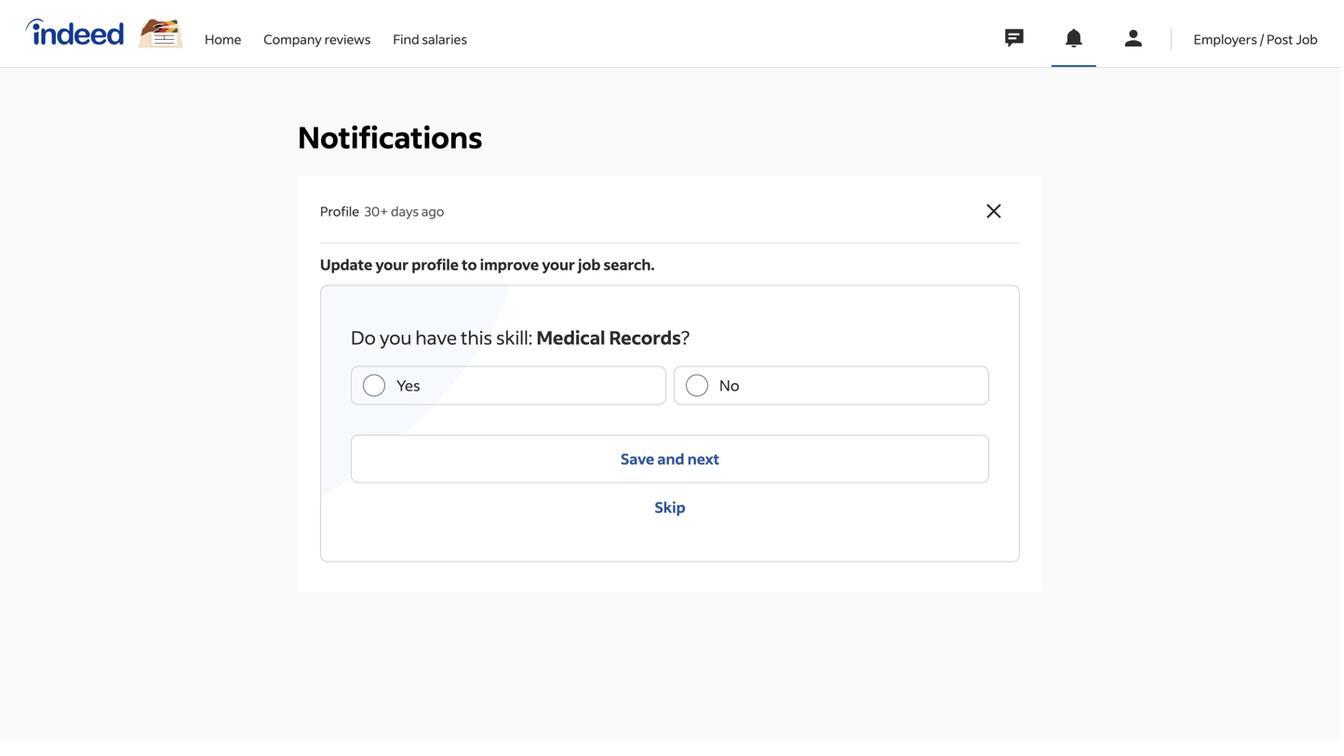 Task type: locate. For each thing, give the bounding box(es) containing it.
0 horizontal spatial your
[[376, 255, 409, 274]]

no
[[720, 376, 740, 395]]

search.
[[604, 255, 655, 274]]

this
[[461, 325, 493, 349]]

1 your from the left
[[376, 255, 409, 274]]

1 horizontal spatial your
[[542, 255, 575, 274]]

employers
[[1194, 31, 1258, 47]]

skip link
[[351, 484, 990, 532]]

No radio
[[686, 375, 708, 397]]

next
[[688, 450, 720, 469]]

2 your from the left
[[542, 255, 575, 274]]

company reviews
[[264, 31, 371, 47]]

post
[[1267, 31, 1294, 47]]

job
[[1296, 31, 1318, 47]]

update your profile to improve your job search.
[[320, 255, 655, 274]]

do you have this skill: medical records ?
[[351, 325, 690, 349]]

home link
[[205, 0, 241, 63]]

reviews
[[325, 31, 371, 47]]

improve
[[480, 255, 539, 274]]

your left "job"
[[542, 255, 575, 274]]

account image
[[1123, 27, 1145, 49]]

your left profile at the left
[[376, 255, 409, 274]]

skill:
[[496, 325, 533, 349]]

ago
[[422, 203, 444, 220]]

/
[[1260, 31, 1265, 47]]

and
[[658, 450, 685, 469]]

find
[[393, 31, 419, 47]]

medical
[[537, 325, 606, 349]]

dismiss profile from 30+ days ago notification image
[[983, 200, 1005, 222]]

days
[[391, 203, 419, 220]]

salaries
[[422, 31, 467, 47]]

your
[[376, 255, 409, 274], [542, 255, 575, 274]]

employers / post job
[[1194, 31, 1318, 47]]

skip
[[655, 498, 686, 517]]



Task type: vqa. For each thing, say whether or not it's contained in the screenshot.
skill:
yes



Task type: describe. For each thing, give the bounding box(es) containing it.
to
[[462, 255, 477, 274]]

find salaries
[[393, 31, 467, 47]]

save
[[621, 450, 655, 469]]

have
[[416, 325, 457, 349]]

you
[[380, 325, 412, 349]]

yes
[[397, 376, 420, 395]]

profile 30+ days ago
[[320, 203, 444, 220]]

messages unread count 0 image
[[1002, 20, 1027, 57]]

celebrating black history month image
[[138, 19, 182, 48]]

notifications unread count 0 image
[[1063, 27, 1085, 49]]

job
[[578, 255, 601, 274]]

records
[[609, 325, 681, 349]]

employers / post job link
[[1194, 0, 1318, 63]]

profile
[[320, 203, 359, 220]]

?
[[681, 325, 690, 349]]

home
[[205, 31, 241, 47]]

update
[[320, 255, 373, 274]]

profile
[[412, 255, 459, 274]]

do you have this skill: <b>medical records</b>? option group
[[351, 366, 990, 405]]

company reviews link
[[264, 0, 371, 63]]

30+
[[365, 203, 388, 220]]

company
[[264, 31, 322, 47]]

notifications
[[298, 118, 483, 156]]

Yes radio
[[363, 375, 385, 397]]

find salaries link
[[393, 0, 467, 63]]

save and next
[[621, 450, 720, 469]]

do
[[351, 325, 376, 349]]

notifications main content
[[0, 0, 1341, 742]]

save and next button
[[351, 435, 990, 484]]



